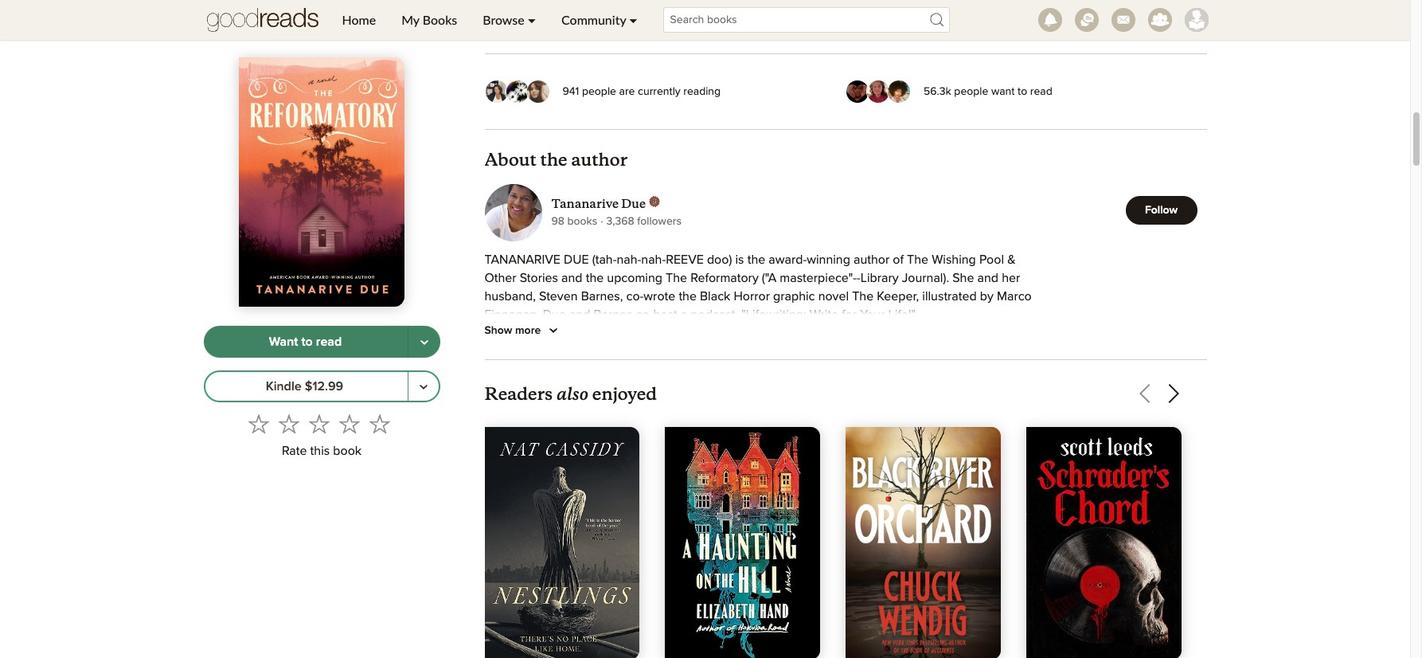 Task type: describe. For each thing, give the bounding box(es) containing it.
home
[[342, 12, 376, 27]]

3,368 followers
[[607, 216, 682, 227]]

(tah-
[[592, 253, 617, 266]]

barnes,
[[581, 290, 623, 303]]

0 horizontal spatial has
[[885, 345, 904, 358]]

rating 0 out of 5 group
[[244, 409, 395, 439]]

rights.
[[883, 418, 921, 431]]

best-
[[485, 382, 513, 394]]

4 book cover image from the left
[[1027, 427, 1182, 658]]

civil
[[856, 418, 880, 431]]

naacp
[[544, 363, 585, 376]]

wrote
[[644, 290, 676, 303]]

your
[[860, 308, 885, 321]]

british
[[703, 363, 737, 376]]

to inside want to read button
[[301, 335, 313, 348]]

jason.
[[640, 437, 676, 449]]

award-
[[769, 253, 807, 266]]

about the author
[[485, 149, 628, 171]]

my books
[[402, 12, 457, 27]]

rate 3 out of 5 image
[[309, 414, 330, 435]]

fiction
[[688, 345, 721, 358]]

1 vertical spatial co-
[[636, 308, 654, 321]]

the right wrote
[[679, 290, 697, 303]]

browse ▾ link
[[470, 0, 549, 40]]

fewer details button
[[485, 15, 574, 34]]

write
[[810, 308, 839, 321]]

husband
[[485, 437, 533, 449]]

tananarive due
[[552, 196, 646, 211]]

late
[[633, 400, 653, 413]]

american
[[952, 345, 1005, 358]]

civil
[[701, 400, 723, 413]]

1 vertical spatial has
[[916, 363, 936, 376]]

the up the barnes,
[[586, 272, 604, 285]]

2 book cover image from the left
[[665, 427, 821, 658]]

leading
[[496, 345, 538, 358]]

finnegan.
[[485, 308, 540, 321]]

other
[[485, 272, 517, 285]]

the down activist on the bottom right of the page
[[785, 418, 803, 431]]

details
[[519, 19, 551, 30]]

rate
[[282, 445, 307, 458]]

followers
[[638, 216, 682, 227]]

mother,
[[656, 400, 698, 413]]

winning
[[807, 253, 851, 266]]

Search by book title or ISBN text field
[[663, 7, 950, 33]]

want
[[269, 335, 298, 348]]

keep,
[[949, 382, 981, 394]]

2 nah- from the left
[[642, 253, 666, 266]]

show more
[[485, 325, 541, 336]]

included
[[971, 363, 1019, 376]]

more inside a leading voice in black speculative fiction for more than 20 years, due has won an american book award, an naacp image award, and a british fantasy award, and her writing has been included in best-of-the-year anthologies. her books include ghost summer: stories, my soul to keep, and the good house. she and her late mother, civil rights activist patricia stephens due, co-authored freedom in the family: a mother-daughter memoir of the fight for civil rights. she and her husband live with their son, jason.
[[743, 345, 772, 358]]

a inside the 'tananarive due (tah-nah-nah-reeve doo) is the award-winning author of the wishing pool & other stories and the upcoming the reformatory ("a masterpiece"--library journal). she and her husband, steven barnes, co-wrote the black horror graphic novel the keeper, illustrated by marco finnegan. due and barnes co-host a podcast, "lifewriting: write for your life!"'
[[681, 308, 688, 321]]

3,368
[[607, 216, 635, 227]]

life!"
[[889, 308, 916, 321]]

tananarive
[[485, 253, 561, 266]]

community
[[562, 12, 626, 27]]

reading
[[684, 86, 721, 97]]

good
[[485, 400, 516, 413]]

56.3k
[[924, 86, 952, 97]]

and down "steven" at left top
[[570, 308, 591, 321]]

of inside a leading voice in black speculative fiction for more than 20 years, due has won an american book award, an naacp image award, and a british fantasy award, and her writing has been included in best-of-the-year anthologies. her books include ghost summer: stories, my soul to keep, and the good house. she and her late mother, civil rights activist patricia stephens due, co-authored freedom in the family: a mother-daughter memoir of the fight for civil rights. she and her husband live with their son, jason.
[[771, 418, 782, 431]]

the right about
[[541, 149, 568, 171]]

freedom
[[485, 418, 535, 431]]

follow button
[[1126, 196, 1198, 224]]

co- inside a leading voice in black speculative fiction for more than 20 years, due has won an american book award, an naacp image award, and a british fantasy award, and her writing has been included in best-of-the-year anthologies. her books include ghost summer: stories, my soul to keep, and the good house. she and her late mother, civil rights activist patricia stephens due, co-authored freedom in the family: a mother-daughter memoir of the fight for civil rights. she and her husband live with their son, jason.
[[931, 400, 949, 413]]

due inside the 'tananarive due (tah-nah-nah-reeve doo) is the award-winning author of the wishing pool & other stories and the upcoming the reformatory ("a masterpiece"--library journal). she and her husband, steven barnes, co-wrote the black horror graphic novel the keeper, illustrated by marco finnegan. due and barnes co-host a podcast, "lifewriting: write for your life!"'
[[543, 308, 566, 321]]

fewer
[[485, 19, 516, 30]]

ghost
[[754, 382, 787, 394]]

my books link
[[389, 0, 470, 40]]

3 award, from the left
[[787, 363, 826, 376]]

husband,
[[485, 290, 536, 303]]

rate this book element
[[204, 409, 440, 464]]

rate 2 out of 5 image
[[279, 414, 300, 435]]

due,
[[902, 400, 928, 413]]

masterpiece"-
[[780, 272, 857, 285]]

kindle $12.99
[[266, 380, 344, 393]]

about
[[485, 149, 537, 171]]

soul
[[907, 382, 932, 394]]

kindle
[[266, 380, 302, 393]]

son,
[[613, 437, 637, 449]]

stephens
[[846, 400, 899, 413]]

community ▾ link
[[549, 0, 650, 40]]

readers also enjoyed
[[485, 380, 657, 405]]

1 book cover image from the left
[[485, 427, 640, 658]]

books inside a leading voice in black speculative fiction for more than 20 years, due has won an american book award, an naacp image award, and a british fantasy award, and her writing has been included in best-of-the-year anthologies. her books include ghost summer: stories, my soul to keep, and the good house. she and her late mother, civil rights activist patricia stephens due, co-authored freedom in the family: a mother-daughter memoir of the fight for civil rights. she and her husband live with their son, jason.
[[672, 382, 706, 394]]

reeve
[[666, 253, 704, 266]]

and up the by
[[978, 272, 999, 285]]

fantasy
[[741, 363, 784, 376]]

3 book cover image from the left
[[846, 427, 1001, 658]]

941
[[563, 86, 579, 97]]

wishing
[[932, 253, 976, 266]]

readers
[[485, 383, 553, 405]]

her up stories,
[[854, 363, 872, 376]]

1 horizontal spatial an
[[935, 345, 948, 358]]

journal).
[[902, 272, 950, 285]]

this
[[310, 445, 330, 458]]

98
[[552, 216, 565, 227]]

their
[[585, 437, 610, 449]]

0 horizontal spatial an
[[527, 363, 540, 376]]

2 vertical spatial for
[[838, 418, 853, 431]]

years,
[[822, 345, 855, 358]]

0 horizontal spatial she
[[562, 400, 583, 413]]

&
[[1008, 253, 1016, 266]]

home image
[[207, 0, 318, 40]]

to inside a leading voice in black speculative fiction for more than 20 years, due has won an american book award, an naacp image award, and a british fantasy award, and her writing has been included in best-of-the-year anthologies. her books include ghost summer: stories, my soul to keep, and the good house. she and her late mother, civil rights activist patricia stephens due, co-authored freedom in the family: a mother-daughter memoir of the fight for civil rights. she and her husband live with their son, jason.
[[935, 382, 946, 394]]

show more button
[[485, 321, 563, 340]]

profile image for test dummy. image
[[1185, 8, 1209, 32]]

more inside button
[[515, 325, 541, 336]]

her inside the 'tananarive due (tah-nah-nah-reeve doo) is the award-winning author of the wishing pool & other stories and the upcoming the reformatory ("a masterpiece"--library journal). she and her husband, steven barnes, co-wrote the black horror graphic novel the keeper, illustrated by marco finnegan. due and barnes co-host a podcast, "lifewriting: write for your life!"'
[[1002, 272, 1021, 285]]

currently
[[638, 86, 681, 97]]

patricia
[[802, 400, 843, 413]]

are
[[619, 86, 635, 97]]

0 horizontal spatial books
[[568, 216, 598, 227]]

the up with
[[552, 418, 570, 431]]

doo)
[[707, 253, 732, 266]]



Task type: locate. For each thing, give the bounding box(es) containing it.
award, up the best-
[[485, 363, 523, 376]]

podcast,
[[691, 308, 739, 321]]

co- down wrote
[[636, 308, 654, 321]]

a down fiction
[[693, 363, 699, 376]]

1 horizontal spatial read
[[1031, 86, 1053, 97]]

people for are
[[582, 86, 617, 97]]

2 award, from the left
[[626, 363, 665, 376]]

book cover image
[[485, 427, 640, 658], [665, 427, 821, 658], [846, 427, 1001, 658], [1027, 427, 1182, 658]]

author up tananarive due at the top left
[[571, 149, 628, 171]]

0 horizontal spatial black
[[587, 345, 618, 358]]

black up podcast,
[[700, 290, 731, 303]]

people left are
[[582, 86, 617, 97]]

show
[[485, 325, 513, 336]]

black up 'image'
[[587, 345, 618, 358]]

marco
[[997, 290, 1032, 303]]

won
[[908, 345, 931, 358]]

0 vertical spatial black
[[700, 290, 731, 303]]

1 ▾ from the left
[[528, 12, 536, 27]]

tananarive due (tah-nah-nah-reeve doo) is the award-winning author of the wishing pool & other stories and the upcoming the reformatory ("a masterpiece"--library journal). she and her husband, steven barnes, co-wrote the black horror graphic novel the keeper, illustrated by marco finnegan. due and barnes co-host a podcast, "lifewriting: write for your life!"
[[485, 253, 1032, 321]]

0 horizontal spatial more
[[515, 325, 541, 336]]

▾ for browse ▾
[[528, 12, 536, 27]]

2 people from the left
[[955, 86, 989, 97]]

kindle $12.99 link
[[204, 371, 408, 403]]

read up "$12.99"
[[316, 335, 342, 348]]

and up her
[[668, 363, 689, 376]]

0 horizontal spatial to
[[301, 335, 313, 348]]

0 vertical spatial co-
[[627, 290, 644, 303]]

want
[[992, 86, 1015, 97]]

1 vertical spatial a
[[693, 363, 699, 376]]

than
[[775, 345, 800, 358]]

of
[[893, 253, 904, 266], [771, 418, 782, 431]]

2 horizontal spatial she
[[953, 272, 975, 285]]

to right soul
[[935, 382, 946, 394]]

0 vertical spatial my
[[402, 12, 420, 27]]

has down the won
[[916, 363, 936, 376]]

library
[[861, 272, 899, 285]]

my inside a leading voice in black speculative fiction for more than 20 years, due has won an american book award, an naacp image award, and a british fantasy award, and her writing has been included in best-of-the-year anthologies. her books include ghost summer: stories, my soul to keep, and the good house. she and her late mother, civil rights activist patricia stephens due, co-authored freedom in the family: a mother-daughter memoir of the fight for civil rights. she and her husband live with their son, jason.
[[887, 382, 904, 394]]

the down - at the right
[[853, 290, 874, 303]]

2 horizontal spatial to
[[1018, 86, 1028, 97]]

mother-
[[627, 418, 670, 431]]

host
[[654, 308, 678, 321]]

due down "steven" at left top
[[543, 308, 566, 321]]

illustrated
[[923, 290, 977, 303]]

my left books
[[402, 12, 420, 27]]

1 vertical spatial black
[[587, 345, 618, 358]]

0 horizontal spatial due
[[543, 308, 566, 321]]

rate 4 out of 5 image
[[339, 414, 360, 435]]

1 horizontal spatial my
[[887, 382, 904, 394]]

1 vertical spatial due
[[543, 308, 566, 321]]

("a
[[762, 272, 777, 285]]

speculative
[[621, 345, 684, 358]]

0 vertical spatial read
[[1031, 86, 1053, 97]]

1 people from the left
[[582, 86, 617, 97]]

people
[[582, 86, 617, 97], [955, 86, 989, 97]]

she inside the 'tananarive due (tah-nah-nah-reeve doo) is the award-winning author of the wishing pool & other stories and the upcoming the reformatory ("a masterpiece"--library journal). she and her husband, steven barnes, co-wrote the black horror graphic novel the keeper, illustrated by marco finnegan. due and barnes co-host a podcast, "lifewriting: write for your life!"'
[[953, 272, 975, 285]]

browse
[[483, 12, 525, 27]]

people for want
[[955, 86, 989, 97]]

been
[[939, 363, 968, 376]]

rate 5 out of 5 image
[[370, 414, 390, 435]]

2 vertical spatial she
[[924, 418, 946, 431]]

she down year on the left of the page
[[562, 400, 583, 413]]

2 horizontal spatial in
[[1022, 363, 1032, 376]]

0 horizontal spatial ▾
[[528, 12, 536, 27]]

the down reeve
[[666, 272, 688, 285]]

co- right due,
[[931, 400, 949, 413]]

writing
[[875, 363, 913, 376]]

0 vertical spatial has
[[885, 345, 904, 358]]

more up 'fantasy' at the right of page
[[743, 345, 772, 358]]

0 vertical spatial author
[[571, 149, 628, 171]]

the right is
[[748, 253, 766, 266]]

1 vertical spatial more
[[743, 345, 772, 358]]

people left want
[[955, 86, 989, 97]]

a right the host
[[681, 308, 688, 321]]

summer:
[[790, 382, 839, 394]]

0 horizontal spatial read
[[316, 335, 342, 348]]

to right want
[[1018, 86, 1028, 97]]

0 vertical spatial an
[[935, 345, 948, 358]]

in up live
[[539, 418, 548, 431]]

1 horizontal spatial author
[[854, 253, 890, 266]]

novel
[[819, 290, 849, 303]]

stories,
[[843, 382, 884, 394]]

1 horizontal spatial black
[[700, 290, 731, 303]]

award, down 20
[[787, 363, 826, 376]]

her
[[1002, 272, 1021, 285], [854, 363, 872, 376], [611, 400, 629, 413], [973, 418, 992, 431]]

my down writing
[[887, 382, 904, 394]]

1 horizontal spatial books
[[672, 382, 706, 394]]

black inside the 'tananarive due (tah-nah-nah-reeve doo) is the award-winning author of the wishing pool & other stories and the upcoming the reformatory ("a masterpiece"--library journal). she and her husband, steven barnes, co-wrote the black horror graphic novel the keeper, illustrated by marco finnegan. due and barnes co-host a podcast, "lifewriting: write for your life!"'
[[700, 290, 731, 303]]

goodreads author image
[[649, 196, 660, 207]]

to right want at the left bottom of page
[[301, 335, 313, 348]]

books down tananarive
[[568, 216, 598, 227]]

an up the-
[[527, 363, 540, 376]]

1 vertical spatial an
[[527, 363, 540, 376]]

2 ▾ from the left
[[630, 12, 638, 27]]

also
[[557, 380, 589, 405]]

image
[[588, 363, 623, 376]]

None search field
[[650, 7, 963, 33]]

2 vertical spatial due
[[858, 345, 881, 358]]

the down included
[[1009, 382, 1030, 394]]

0 horizontal spatial people
[[582, 86, 617, 97]]

to
[[1018, 86, 1028, 97], [301, 335, 313, 348], [935, 382, 946, 394]]

fewer details
[[485, 19, 551, 30]]

due up writing
[[858, 345, 881, 358]]

0 vertical spatial a
[[485, 345, 493, 358]]

has up writing
[[885, 345, 904, 358]]

the up the journal).
[[907, 253, 929, 266]]

enjoyed
[[593, 383, 657, 405]]

want to read button
[[204, 326, 408, 358]]

daughter
[[670, 418, 723, 431]]

tananarive
[[552, 196, 619, 211]]

1 horizontal spatial people
[[955, 86, 989, 97]]

and down the due
[[562, 272, 583, 285]]

she down wishing
[[953, 272, 975, 285]]

1 vertical spatial she
[[562, 400, 583, 413]]

and down included
[[984, 382, 1006, 394]]

0 vertical spatial a
[[681, 308, 688, 321]]

the
[[907, 253, 929, 266], [666, 272, 688, 285], [853, 290, 874, 303], [1009, 382, 1030, 394]]

in right voice
[[574, 345, 584, 358]]

1 horizontal spatial more
[[743, 345, 772, 358]]

profile image for tananarive due. image
[[485, 184, 542, 242]]

0 horizontal spatial author
[[571, 149, 628, 171]]

author up library
[[854, 253, 890, 266]]

read
[[1031, 86, 1053, 97], [316, 335, 342, 348]]

author inside the 'tananarive due (tah-nah-nah-reeve doo) is the award-winning author of the wishing pool & other stories and the upcoming the reformatory ("a masterpiece"--library journal). she and her husband, steven barnes, co-wrote the black horror graphic novel the keeper, illustrated by marco finnegan. due and barnes co-host a podcast, "lifewriting: write for your life!"'
[[854, 253, 890, 266]]

due
[[564, 253, 589, 266]]

1 vertical spatial my
[[887, 382, 904, 394]]

her down the authored in the bottom right of the page
[[973, 418, 992, 431]]

by
[[981, 290, 994, 303]]

1 vertical spatial in
[[1022, 363, 1032, 376]]

1 horizontal spatial in
[[574, 345, 584, 358]]

more down finnegan.
[[515, 325, 541, 336]]

year
[[549, 382, 574, 394]]

pool
[[980, 253, 1005, 266]]

1 horizontal spatial a
[[615, 418, 624, 431]]

1 horizontal spatial ▾
[[630, 12, 638, 27]]

2 vertical spatial to
[[935, 382, 946, 394]]

home link
[[329, 0, 389, 40]]

0 vertical spatial she
[[953, 272, 975, 285]]

of-
[[513, 382, 527, 394]]

0 horizontal spatial award,
[[485, 363, 523, 376]]

1 vertical spatial read
[[316, 335, 342, 348]]

1 horizontal spatial to
[[935, 382, 946, 394]]

0 horizontal spatial a
[[485, 345, 493, 358]]

-
[[857, 272, 861, 285]]

0 vertical spatial of
[[893, 253, 904, 266]]

the-
[[527, 382, 549, 394]]

an
[[935, 345, 948, 358], [527, 363, 540, 376]]

co- down upcoming
[[627, 290, 644, 303]]

1 nah- from the left
[[617, 253, 642, 266]]

include
[[710, 382, 750, 394]]

read right want
[[1031, 86, 1053, 97]]

0 vertical spatial for
[[842, 308, 857, 321]]

a up son,
[[615, 418, 624, 431]]

due inside a leading voice in black speculative fiction for more than 20 years, due has won an american book award, an naacp image award, and a british fantasy award, and her writing has been included in best-of-the-year anthologies. her books include ghost summer: stories, my soul to keep, and the good house. she and her late mother, civil rights activist patricia stephens due, co-authored freedom in the family: a mother-daughter memoir of the fight for civil rights. she and her husband live with their son, jason.
[[858, 345, 881, 358]]

1 vertical spatial a
[[615, 418, 624, 431]]

community ▾
[[562, 12, 638, 27]]

black inside a leading voice in black speculative fiction for more than 20 years, due has won an american book award, an naacp image award, and a british fantasy award, and her writing has been included in best-of-the-year anthologies. her books include ghost summer: stories, my soul to keep, and the good house. she and her late mother, civil rights activist patricia stephens due, co-authored freedom in the family: a mother-daughter memoir of the fight for civil rights. she and her husband live with their son, jason.
[[587, 345, 618, 358]]

1 horizontal spatial of
[[893, 253, 904, 266]]

more
[[515, 325, 541, 336], [743, 345, 772, 358]]

0 vertical spatial books
[[568, 216, 598, 227]]

a inside a leading voice in black speculative fiction for more than 20 years, due has won an american book award, an naacp image award, and a british fantasy award, and her writing has been included in best-of-the-year anthologies. her books include ghost summer: stories, my soul to keep, and the good house. she and her late mother, civil rights activist patricia stephens due, co-authored freedom in the family: a mother-daughter memoir of the fight for civil rights. she and her husband live with their son, jason.
[[693, 363, 699, 376]]

0 horizontal spatial my
[[402, 12, 420, 27]]

0 horizontal spatial in
[[539, 418, 548, 431]]

1 horizontal spatial has
[[916, 363, 936, 376]]

2 vertical spatial in
[[539, 418, 548, 431]]

2 horizontal spatial award,
[[787, 363, 826, 376]]

voice
[[541, 345, 571, 358]]

of inside the 'tananarive due (tah-nah-nah-reeve doo) is the award-winning author of the wishing pool & other stories and the upcoming the reformatory ("a masterpiece"--library journal). she and her husband, steven barnes, co-wrote the black horror graphic novel the keeper, illustrated by marco finnegan. due and barnes co-host a podcast, "lifewriting: write for your life!"'
[[893, 253, 904, 266]]

and down the authored in the bottom right of the page
[[949, 418, 970, 431]]

upcoming
[[607, 272, 663, 285]]

for left civil
[[838, 418, 853, 431]]

0 vertical spatial to
[[1018, 86, 1028, 97]]

1 vertical spatial for
[[725, 345, 740, 358]]

of down activist on the bottom right of the page
[[771, 418, 782, 431]]

live
[[536, 437, 556, 449]]

for
[[842, 308, 857, 321], [725, 345, 740, 358], [838, 418, 853, 431]]

and down years,
[[829, 363, 850, 376]]

her
[[648, 382, 669, 394]]

0 vertical spatial in
[[574, 345, 584, 358]]

0 horizontal spatial a
[[681, 308, 688, 321]]

a down show
[[485, 345, 493, 358]]

2 vertical spatial co-
[[931, 400, 949, 413]]

1 vertical spatial author
[[854, 253, 890, 266]]

for up british
[[725, 345, 740, 358]]

20
[[803, 345, 819, 358]]

2 horizontal spatial due
[[858, 345, 881, 358]]

her down &
[[1002, 272, 1021, 285]]

0 vertical spatial due
[[622, 196, 646, 211]]

house.
[[519, 400, 558, 413]]

due up 3,368 followers
[[622, 196, 646, 211]]

my inside my books link
[[402, 12, 420, 27]]

award, down speculative
[[626, 363, 665, 376]]

1 award, from the left
[[485, 363, 523, 376]]

for left your
[[842, 308, 857, 321]]

"lifewriting:
[[742, 308, 807, 321]]

graphic
[[774, 290, 815, 303]]

the inside a leading voice in black speculative fiction for more than 20 years, due has won an american book award, an naacp image award, and a british fantasy award, and her writing has been included in best-of-the-year anthologies. her books include ghost summer: stories, my soul to keep, and the good house. she and her late mother, civil rights activist patricia stephens due, co-authored freedom in the family: a mother-daughter memoir of the fight for civil rights. she and her husband live with their son, jason.
[[1009, 382, 1030, 394]]

98 books
[[552, 216, 598, 227]]

1 vertical spatial books
[[672, 382, 706, 394]]

1 horizontal spatial due
[[622, 196, 646, 211]]

0 horizontal spatial of
[[771, 418, 782, 431]]

she down due,
[[924, 418, 946, 431]]

family:
[[573, 418, 612, 431]]

a leading voice in black speculative fiction for more than 20 years, due has won an american book award, an naacp image award, and a british fantasy award, and her writing has been included in best-of-the-year anthologies. her books include ghost summer: stories, my soul to keep, and the good house. she and her late mother, civil rights activist patricia stephens due, co-authored freedom in the family: a mother-daughter memoir of the fight for civil rights. she and her husband live with their son, jason.
[[485, 345, 1037, 449]]

1 vertical spatial of
[[771, 418, 782, 431]]

stories
[[520, 272, 558, 285]]

books up mother,
[[672, 382, 706, 394]]

1 horizontal spatial she
[[924, 418, 946, 431]]

▾ for community ▾
[[630, 12, 638, 27]]

the
[[541, 149, 568, 171], [748, 253, 766, 266], [586, 272, 604, 285], [679, 290, 697, 303], [552, 418, 570, 431], [785, 418, 803, 431]]

1 horizontal spatial award,
[[626, 363, 665, 376]]

want to read
[[269, 335, 342, 348]]

in down book
[[1022, 363, 1032, 376]]

0 vertical spatial more
[[515, 325, 541, 336]]

an up been
[[935, 345, 948, 358]]

read inside want to read button
[[316, 335, 342, 348]]

rate 1 out of 5 image
[[249, 414, 269, 435]]

for inside the 'tananarive due (tah-nah-nah-reeve doo) is the award-winning author of the wishing pool & other stories and the upcoming the reformatory ("a masterpiece"--library journal). she and her husband, steven barnes, co-wrote the black horror graphic novel the keeper, illustrated by marco finnegan. due and barnes co-host a podcast, "lifewriting: write for your life!"'
[[842, 308, 857, 321]]

56.3k people want to read
[[924, 86, 1053, 97]]

and up family:
[[587, 400, 608, 413]]

award,
[[485, 363, 523, 376], [626, 363, 665, 376], [787, 363, 826, 376]]

1 horizontal spatial a
[[693, 363, 699, 376]]

in
[[574, 345, 584, 358], [1022, 363, 1032, 376], [539, 418, 548, 431]]

keeper,
[[877, 290, 919, 303]]

1 vertical spatial to
[[301, 335, 313, 348]]

of up library
[[893, 253, 904, 266]]

her down the anthologies.
[[611, 400, 629, 413]]



Task type: vqa. For each thing, say whether or not it's contained in the screenshot.
Goodreads: Book reviews, recommendations, and discussion image
no



